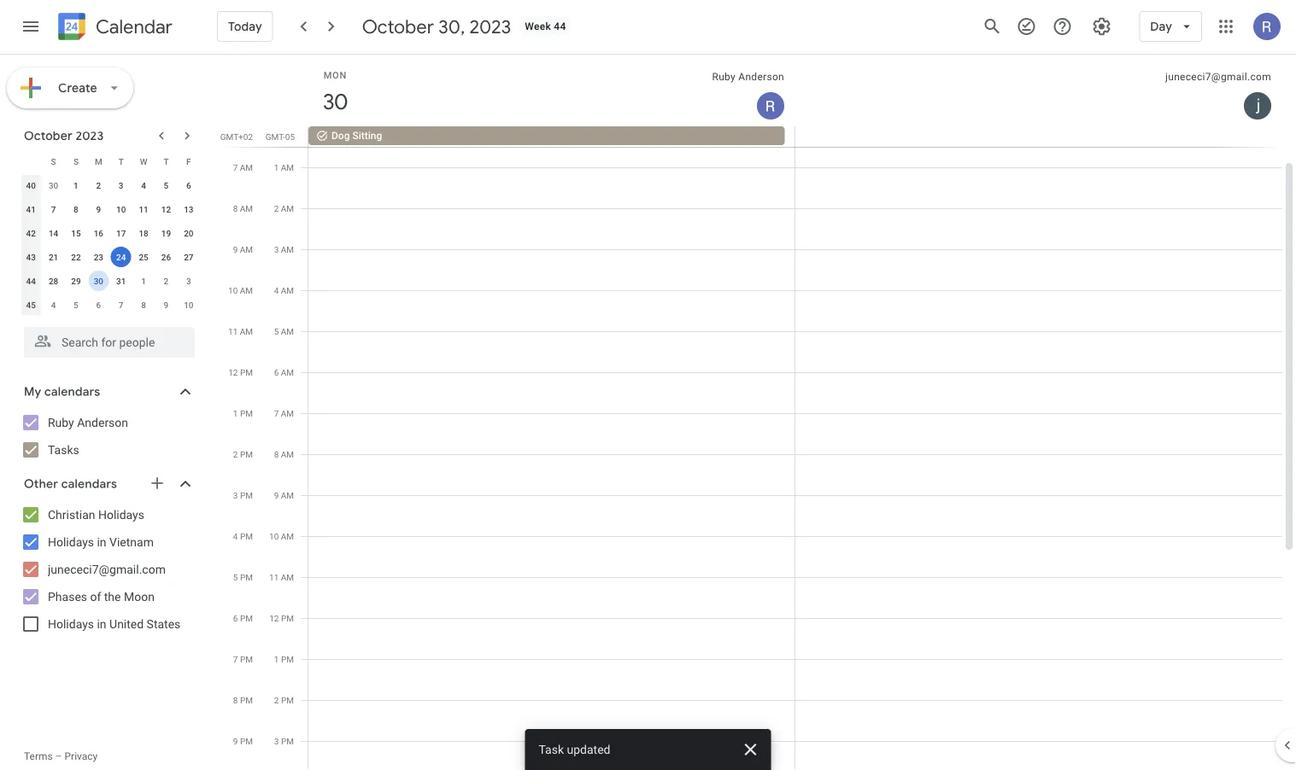 Task type: locate. For each thing, give the bounding box(es) containing it.
1 horizontal spatial 2023
[[470, 15, 511, 38]]

t right w
[[164, 156, 169, 167]]

0 vertical spatial calendars
[[44, 385, 100, 400]]

1 horizontal spatial 12 pm
[[269, 614, 294, 624]]

0 vertical spatial 12 pm
[[228, 367, 253, 378]]

states
[[147, 617, 181, 632]]

0 vertical spatial in
[[97, 535, 106, 550]]

s
[[51, 156, 56, 167], [73, 156, 79, 167]]

2 cell from the left
[[796, 126, 1283, 771]]

5 up 6 am
[[274, 326, 279, 337]]

row
[[301, 126, 1283, 771], [20, 150, 200, 173], [20, 173, 200, 197], [20, 197, 200, 221], [20, 221, 200, 245], [20, 245, 200, 269], [20, 269, 200, 293], [20, 293, 200, 317]]

calendars inside "dropdown button"
[[44, 385, 100, 400]]

18 element
[[133, 223, 154, 244]]

2 pm up 4 pm
[[233, 450, 253, 460]]

1 horizontal spatial 44
[[554, 21, 566, 32]]

18
[[139, 228, 148, 238]]

3 right november 2 element
[[186, 276, 191, 286]]

2 pm right 8 pm
[[274, 696, 294, 706]]

anderson down my calendars "dropdown button"
[[77, 416, 128, 430]]

1 vertical spatial ruby
[[48, 416, 74, 430]]

1 in from the top
[[97, 535, 106, 550]]

november 9 element
[[156, 295, 176, 315]]

2 down 1 am on the left
[[274, 203, 279, 214]]

19
[[161, 228, 171, 238]]

holidays in united states
[[48, 617, 181, 632]]

0 horizontal spatial junececi7@gmail.com
[[48, 563, 166, 577]]

1 horizontal spatial 3 pm
[[274, 737, 294, 747]]

1 vertical spatial in
[[97, 617, 106, 632]]

calendars inside dropdown button
[[61, 477, 117, 492]]

6 inside november 6 element
[[96, 300, 101, 310]]

None search field
[[0, 320, 212, 358]]

28 element
[[43, 271, 64, 291]]

october 2023 grid
[[16, 150, 200, 317]]

1 horizontal spatial 12
[[228, 367, 238, 378]]

4 left november 5 element
[[51, 300, 56, 310]]

holidays for holidays in united states
[[48, 617, 94, 632]]

0 vertical spatial 9 am
[[233, 244, 253, 255]]

phases
[[48, 590, 87, 604]]

11 am
[[228, 326, 253, 337], [269, 573, 294, 583]]

31
[[116, 276, 126, 286]]

1 pm
[[233, 409, 253, 419], [274, 655, 294, 665]]

23 element
[[88, 247, 109, 268]]

1 vertical spatial ruby anderson
[[48, 416, 128, 430]]

0 vertical spatial 3 pm
[[233, 491, 253, 501]]

12 right 6 pm
[[269, 614, 279, 624]]

row containing 45
[[20, 293, 200, 317]]

terms link
[[24, 751, 53, 763]]

8 am
[[233, 203, 253, 214], [274, 450, 294, 460]]

3 pm up 4 pm
[[233, 491, 253, 501]]

8 am left 2 am
[[233, 203, 253, 214]]

1 horizontal spatial 11
[[228, 326, 238, 337]]

44
[[554, 21, 566, 32], [26, 276, 36, 286]]

0 vertical spatial 12
[[161, 204, 171, 215]]

t left w
[[118, 156, 124, 167]]

0 horizontal spatial 7 am
[[233, 162, 253, 173]]

sitting
[[353, 130, 382, 142]]

0 horizontal spatial 30
[[49, 180, 58, 191]]

0 vertical spatial october
[[362, 15, 434, 38]]

christian holidays
[[48, 508, 144, 522]]

0 vertical spatial 11
[[139, 204, 148, 215]]

7 down 6 am
[[274, 409, 279, 419]]

1 inside november 1 element
[[141, 276, 146, 286]]

1 vertical spatial october
[[24, 128, 73, 144]]

7 down 6 pm
[[233, 655, 238, 665]]

task updated
[[539, 743, 611, 757]]

holidays down christian
[[48, 535, 94, 550]]

1 am
[[274, 162, 294, 173]]

8 right november 7 element
[[141, 300, 146, 310]]

17 element
[[111, 223, 131, 244]]

8 am down 6 am
[[274, 450, 294, 460]]

1 vertical spatial 10 am
[[269, 532, 294, 542]]

0 vertical spatial 7 am
[[233, 162, 253, 173]]

1 vertical spatial 30
[[49, 180, 58, 191]]

6
[[186, 180, 191, 191], [96, 300, 101, 310], [274, 367, 279, 378], [233, 614, 238, 624]]

14 element
[[43, 223, 64, 244]]

november 2 element
[[156, 271, 176, 291]]

t
[[118, 156, 124, 167], [164, 156, 169, 167]]

row group
[[20, 173, 200, 317]]

1 horizontal spatial 2 pm
[[274, 696, 294, 706]]

1 cell from the left
[[309, 126, 796, 771]]

dog sitting
[[332, 130, 382, 142]]

1 vertical spatial holidays
[[48, 535, 94, 550]]

calendars right the my
[[44, 385, 100, 400]]

ruby anderson down my calendars "dropdown button"
[[48, 416, 128, 430]]

6 for 6 am
[[274, 367, 279, 378]]

0 horizontal spatial 2023
[[76, 128, 104, 144]]

ruby inside my calendars list
[[48, 416, 74, 430]]

12 pm right 6 pm
[[269, 614, 294, 624]]

7 am down gmt+02
[[233, 162, 253, 173]]

1 vertical spatial 11 am
[[269, 573, 294, 583]]

1 vertical spatial 1 pm
[[274, 655, 294, 665]]

september 30 element
[[43, 175, 64, 196]]

junececi7@gmail.com inside other calendars list
[[48, 563, 166, 577]]

0 vertical spatial 10 am
[[228, 285, 253, 296]]

10
[[116, 204, 126, 215], [228, 285, 238, 296], [184, 300, 194, 310], [269, 532, 279, 542]]

row containing 43
[[20, 245, 200, 269]]

october left 30,
[[362, 15, 434, 38]]

14
[[49, 228, 58, 238]]

1 horizontal spatial ruby anderson
[[712, 71, 785, 83]]

0 horizontal spatial 11
[[139, 204, 148, 215]]

create
[[58, 80, 97, 96]]

30 down mon
[[322, 88, 346, 116]]

anderson up dog sitting row
[[739, 71, 785, 83]]

holidays up vietnam
[[98, 508, 144, 522]]

0 horizontal spatial 3 pm
[[233, 491, 253, 501]]

2023 right 30,
[[470, 15, 511, 38]]

main drawer image
[[21, 16, 41, 37]]

calendars
[[44, 385, 100, 400], [61, 477, 117, 492]]

1 horizontal spatial 9 am
[[274, 491, 294, 501]]

30 right 40
[[49, 180, 58, 191]]

15 element
[[66, 223, 86, 244]]

11 am left 5 am
[[228, 326, 253, 337]]

1 horizontal spatial 8 am
[[274, 450, 294, 460]]

calendars up christian holidays
[[61, 477, 117, 492]]

30 inside cell
[[94, 276, 103, 286]]

8
[[233, 203, 238, 214], [74, 204, 78, 215], [141, 300, 146, 310], [274, 450, 279, 460], [233, 696, 238, 706]]

2
[[96, 180, 101, 191], [274, 203, 279, 214], [164, 276, 169, 286], [233, 450, 238, 460], [274, 696, 279, 706]]

4 for 4 am
[[274, 285, 279, 296]]

row group inside october 2023 grid
[[20, 173, 200, 317]]

2 am
[[274, 203, 294, 214]]

44 inside october 2023 grid
[[26, 276, 36, 286]]

6 for 6 pm
[[233, 614, 238, 624]]

cell
[[309, 126, 796, 771], [796, 126, 1283, 771]]

27 element
[[178, 247, 199, 268]]

in for united
[[97, 617, 106, 632]]

3 pm right 9 pm
[[274, 737, 294, 747]]

44 right week
[[554, 21, 566, 32]]

4 for 4 pm
[[233, 532, 238, 542]]

in
[[97, 535, 106, 550], [97, 617, 106, 632]]

6 right november 5 element
[[96, 300, 101, 310]]

0 vertical spatial 2 pm
[[233, 450, 253, 460]]

12 inside october 2023 grid
[[161, 204, 171, 215]]

ruby anderson inside 30 column header
[[712, 71, 785, 83]]

0 vertical spatial 11 am
[[228, 326, 253, 337]]

terms – privacy
[[24, 751, 98, 763]]

junececi7@gmail.com up phases of the moon
[[48, 563, 166, 577]]

add other calendars image
[[149, 475, 166, 492]]

0 horizontal spatial 12
[[161, 204, 171, 215]]

11 right 10 element
[[139, 204, 148, 215]]

privacy link
[[65, 751, 98, 763]]

6 for november 6 element at left top
[[96, 300, 101, 310]]

12 left 6 am
[[228, 367, 238, 378]]

november 5 element
[[66, 295, 86, 315]]

2 horizontal spatial 30
[[322, 88, 346, 116]]

1 horizontal spatial t
[[164, 156, 169, 167]]

10 right november 3 element
[[228, 285, 238, 296]]

junececi7@gmail.com inside 30 grid
[[1166, 71, 1272, 83]]

5
[[164, 180, 169, 191], [74, 300, 78, 310], [274, 326, 279, 337], [233, 573, 238, 583]]

20 element
[[178, 223, 199, 244]]

1 horizontal spatial 1 pm
[[274, 655, 294, 665]]

2 up 4 pm
[[233, 450, 238, 460]]

13
[[184, 204, 194, 215]]

1 horizontal spatial october
[[362, 15, 434, 38]]

30 right "29" 'element'
[[94, 276, 103, 286]]

1 horizontal spatial s
[[73, 156, 79, 167]]

0 horizontal spatial 8 am
[[233, 203, 253, 214]]

1 s from the left
[[51, 156, 56, 167]]

30
[[322, 88, 346, 116], [49, 180, 58, 191], [94, 276, 103, 286]]

0 horizontal spatial 44
[[26, 276, 36, 286]]

3 up 4 pm
[[233, 491, 238, 501]]

30 grid
[[219, 55, 1296, 771]]

4 down 3 am
[[274, 285, 279, 296]]

0 horizontal spatial ruby
[[48, 416, 74, 430]]

28
[[49, 276, 58, 286]]

am
[[240, 162, 253, 173], [281, 162, 294, 173], [240, 203, 253, 214], [281, 203, 294, 214], [240, 244, 253, 255], [281, 244, 294, 255], [240, 285, 253, 296], [281, 285, 294, 296], [240, 326, 253, 337], [281, 326, 294, 337], [281, 367, 294, 378], [281, 409, 294, 419], [281, 450, 294, 460], [281, 491, 294, 501], [281, 532, 294, 542], [281, 573, 294, 583]]

1 vertical spatial 2023
[[76, 128, 104, 144]]

october for october 30, 2023
[[362, 15, 434, 38]]

12 right 11 element
[[161, 204, 171, 215]]

anderson inside 30 column header
[[739, 71, 785, 83]]

1 horizontal spatial 11 am
[[269, 573, 294, 583]]

task
[[539, 743, 564, 757]]

44 left 28
[[26, 276, 36, 286]]

11 right 5 pm
[[269, 573, 279, 583]]

24
[[116, 252, 126, 262]]

12 pm left 6 am
[[228, 367, 253, 378]]

junececi7@gmail.com down day dropdown button
[[1166, 71, 1272, 83]]

30 inside mon 30
[[322, 88, 346, 116]]

row containing 40
[[20, 173, 200, 197]]

9
[[96, 204, 101, 215], [233, 244, 238, 255], [164, 300, 169, 310], [274, 491, 279, 501], [233, 737, 238, 747]]

19 element
[[156, 223, 176, 244]]

calendars for my calendars
[[44, 385, 100, 400]]

30,
[[438, 15, 465, 38]]

today button
[[217, 6, 273, 47]]

privacy
[[65, 751, 98, 763]]

mon 30
[[322, 70, 347, 116]]

0 vertical spatial 1 pm
[[233, 409, 253, 419]]

november 6 element
[[88, 295, 109, 315]]

0 horizontal spatial ruby anderson
[[48, 416, 128, 430]]

0 horizontal spatial october
[[24, 128, 73, 144]]

2 vertical spatial holidays
[[48, 617, 94, 632]]

holidays for holidays in vietnam
[[48, 535, 94, 550]]

7 left november 8 element
[[119, 300, 124, 310]]

21
[[49, 252, 58, 262]]

1 horizontal spatial junececi7@gmail.com
[[1166, 71, 1272, 83]]

6 down 5 am
[[274, 367, 279, 378]]

0 vertical spatial ruby anderson
[[712, 71, 785, 83]]

22 element
[[66, 247, 86, 268]]

holidays down phases
[[48, 617, 94, 632]]

11
[[139, 204, 148, 215], [228, 326, 238, 337], [269, 573, 279, 583]]

10 am
[[228, 285, 253, 296], [269, 532, 294, 542]]

mon
[[324, 70, 347, 80]]

in down christian holidays
[[97, 535, 106, 550]]

row containing 44
[[20, 269, 200, 293]]

other
[[24, 477, 58, 492]]

4 inside november 4 element
[[51, 300, 56, 310]]

monday, october 30 element
[[315, 82, 355, 121]]

12
[[161, 204, 171, 215], [228, 367, 238, 378], [269, 614, 279, 624]]

6 am
[[274, 367, 294, 378]]

week 44
[[525, 21, 566, 32]]

1
[[274, 162, 279, 173], [74, 180, 78, 191], [141, 276, 146, 286], [233, 409, 238, 419], [274, 655, 279, 665]]

2 vertical spatial 30
[[94, 276, 103, 286]]

1 horizontal spatial 30
[[94, 276, 103, 286]]

row group containing 40
[[20, 173, 200, 317]]

gmt-05
[[266, 132, 295, 142]]

5 left november 6 element at left top
[[74, 300, 78, 310]]

pm
[[240, 367, 253, 378], [240, 409, 253, 419], [240, 450, 253, 460], [240, 491, 253, 501], [240, 532, 253, 542], [240, 573, 253, 583], [240, 614, 253, 624], [281, 614, 294, 624], [240, 655, 253, 665], [281, 655, 294, 665], [240, 696, 253, 706], [281, 696, 294, 706], [240, 737, 253, 747], [281, 737, 294, 747]]

2 vertical spatial 11
[[269, 573, 279, 583]]

other calendars list
[[3, 502, 212, 638]]

s up september 30 element
[[51, 156, 56, 167]]

10 am left 4 am
[[228, 285, 253, 296]]

4
[[141, 180, 146, 191], [274, 285, 279, 296], [51, 300, 56, 310], [233, 532, 238, 542]]

day button
[[1139, 6, 1202, 47]]

0 vertical spatial junececi7@gmail.com
[[1166, 71, 1272, 83]]

16
[[94, 228, 103, 238]]

2 pm
[[233, 450, 253, 460], [274, 696, 294, 706]]

0 vertical spatial 8 am
[[233, 203, 253, 214]]

of
[[90, 590, 101, 604]]

calendars for other calendars
[[61, 477, 117, 492]]

Search for people text field
[[34, 327, 185, 358]]

12 pm
[[228, 367, 253, 378], [269, 614, 294, 624]]

my calendars list
[[3, 409, 212, 464]]

in left united in the bottom left of the page
[[97, 617, 106, 632]]

1 vertical spatial anderson
[[77, 416, 128, 430]]

2 horizontal spatial 11
[[269, 573, 279, 583]]

3
[[119, 180, 124, 191], [274, 244, 279, 255], [186, 276, 191, 286], [233, 491, 238, 501], [274, 737, 279, 747]]

0 vertical spatial 44
[[554, 21, 566, 32]]

1 horizontal spatial anderson
[[739, 71, 785, 83]]

0 vertical spatial 2023
[[470, 15, 511, 38]]

3 right 9 pm
[[274, 737, 279, 747]]

0 horizontal spatial anderson
[[77, 416, 128, 430]]

1 horizontal spatial 7 am
[[274, 409, 294, 419]]

2 right november 1 element
[[164, 276, 169, 286]]

11 left 5 am
[[228, 326, 238, 337]]

5 up 6 pm
[[233, 573, 238, 583]]

7 am down 6 am
[[274, 409, 294, 419]]

2 t from the left
[[164, 156, 169, 167]]

terms
[[24, 751, 53, 763]]

10 am right 4 pm
[[269, 532, 294, 542]]

2 horizontal spatial 12
[[269, 614, 279, 624]]

5 for november 5 element
[[74, 300, 78, 310]]

9 pm
[[233, 737, 253, 747]]

2023 up m
[[76, 128, 104, 144]]

0 horizontal spatial 12 pm
[[228, 367, 253, 378]]

4 am
[[274, 285, 294, 296]]

7 am
[[233, 162, 253, 173], [274, 409, 294, 419]]

1 vertical spatial junececi7@gmail.com
[[48, 563, 166, 577]]

3 am
[[274, 244, 294, 255]]

42
[[26, 228, 36, 238]]

my calendars button
[[3, 379, 212, 406]]

october up september 30 element
[[24, 128, 73, 144]]

0 horizontal spatial 9 am
[[233, 244, 253, 255]]

0 horizontal spatial s
[[51, 156, 56, 167]]

0 horizontal spatial t
[[118, 156, 124, 167]]

15
[[71, 228, 81, 238]]

24, today element
[[111, 247, 131, 268]]

2 in from the top
[[97, 617, 106, 632]]

ruby anderson up dog sitting row
[[712, 71, 785, 83]]

3 pm
[[233, 491, 253, 501], [274, 737, 294, 747]]

3 up 10 element
[[119, 180, 124, 191]]

0 vertical spatial 30
[[322, 88, 346, 116]]

6 down 5 pm
[[233, 614, 238, 624]]

1 vertical spatial 44
[[26, 276, 36, 286]]

0 vertical spatial anderson
[[739, 71, 785, 83]]

9 am
[[233, 244, 253, 255], [274, 491, 294, 501]]

11 am right 5 pm
[[269, 573, 294, 583]]

ruby anderson
[[712, 71, 785, 83], [48, 416, 128, 430]]

0 vertical spatial ruby
[[712, 71, 736, 83]]

24 cell
[[110, 245, 132, 269]]

1 horizontal spatial ruby
[[712, 71, 736, 83]]

dog sitting button
[[309, 126, 785, 145]]

s left m
[[73, 156, 79, 167]]

4 up 5 pm
[[233, 532, 238, 542]]

1 vertical spatial calendars
[[61, 477, 117, 492]]



Task type: describe. For each thing, give the bounding box(es) containing it.
0 horizontal spatial 1 pm
[[233, 409, 253, 419]]

25 element
[[133, 247, 154, 268]]

29 element
[[66, 271, 86, 291]]

dog sitting row
[[301, 126, 1296, 147]]

week
[[525, 21, 551, 32]]

27
[[184, 252, 194, 262]]

5 am
[[274, 326, 294, 337]]

row containing 42
[[20, 221, 200, 245]]

october for october 2023
[[24, 128, 73, 144]]

2 vertical spatial 12
[[269, 614, 279, 624]]

1 vertical spatial 8 am
[[274, 450, 294, 460]]

november 10 element
[[178, 295, 199, 315]]

other calendars button
[[3, 471, 212, 498]]

7 right 41
[[51, 204, 56, 215]]

ruby anderson inside my calendars list
[[48, 416, 128, 430]]

30 column header
[[309, 55, 796, 126]]

30 element
[[88, 271, 109, 291]]

13 element
[[178, 199, 199, 220]]

updated
[[567, 743, 611, 757]]

0 horizontal spatial 2 pm
[[233, 450, 253, 460]]

26
[[161, 252, 171, 262]]

my calendars
[[24, 385, 100, 400]]

november 4 element
[[43, 295, 64, 315]]

other calendars
[[24, 477, 117, 492]]

16 element
[[88, 223, 109, 244]]

10 element
[[111, 199, 131, 220]]

2 down m
[[96, 180, 101, 191]]

dog
[[332, 130, 350, 142]]

1 vertical spatial 9 am
[[274, 491, 294, 501]]

calendar heading
[[92, 15, 173, 39]]

6 down f at the left of page
[[186, 180, 191, 191]]

4 up 11 element
[[141, 180, 146, 191]]

11 inside 11 element
[[139, 204, 148, 215]]

4 pm
[[233, 532, 253, 542]]

row containing s
[[20, 150, 200, 173]]

41
[[26, 204, 36, 215]]

2 right 8 pm
[[274, 696, 279, 706]]

8 right the 13 element
[[233, 203, 238, 214]]

row containing 41
[[20, 197, 200, 221]]

moon
[[124, 590, 155, 604]]

6 pm
[[233, 614, 253, 624]]

5 for 5 am
[[274, 326, 279, 337]]

8 down 7 pm
[[233, 696, 238, 706]]

phases of the moon
[[48, 590, 155, 604]]

vietnam
[[109, 535, 154, 550]]

17
[[116, 228, 126, 238]]

45
[[26, 300, 36, 310]]

43
[[26, 252, 36, 262]]

calendar element
[[55, 9, 173, 47]]

30 cell
[[87, 269, 110, 293]]

create button
[[7, 68, 133, 109]]

gmt+02
[[220, 132, 253, 142]]

5 up 12 element
[[164, 180, 169, 191]]

1 vertical spatial 2 pm
[[274, 696, 294, 706]]

november 8 element
[[133, 295, 154, 315]]

7 pm
[[233, 655, 253, 665]]

25
[[139, 252, 148, 262]]

10 left 11 element
[[116, 204, 126, 215]]

holidays in vietnam
[[48, 535, 154, 550]]

november 1 element
[[133, 271, 154, 291]]

october 30, 2023
[[362, 15, 511, 38]]

8 down 6 am
[[274, 450, 279, 460]]

26 element
[[156, 247, 176, 268]]

21 element
[[43, 247, 64, 268]]

10 right 4 pm
[[269, 532, 279, 542]]

november 7 element
[[111, 295, 131, 315]]

gmt-
[[266, 132, 285, 142]]

0 vertical spatial holidays
[[98, 508, 144, 522]]

tasks
[[48, 443, 79, 457]]

1 vertical spatial 11
[[228, 326, 238, 337]]

10 right november 9 element
[[184, 300, 194, 310]]

22
[[71, 252, 81, 262]]

3 up 4 am
[[274, 244, 279, 255]]

united
[[109, 617, 144, 632]]

29
[[71, 276, 81, 286]]

calendar
[[96, 15, 173, 39]]

settings menu image
[[1092, 16, 1112, 37]]

my
[[24, 385, 41, 400]]

1 t from the left
[[118, 156, 124, 167]]

8 pm
[[233, 696, 253, 706]]

5 for 5 pm
[[233, 573, 238, 583]]

f
[[186, 156, 191, 167]]

–
[[55, 751, 62, 763]]

day
[[1151, 19, 1173, 34]]

october 2023
[[24, 128, 104, 144]]

christian
[[48, 508, 95, 522]]

23
[[94, 252, 103, 262]]

1 horizontal spatial 10 am
[[269, 532, 294, 542]]

4 for november 4 element on the top left of page
[[51, 300, 56, 310]]

1 vertical spatial 3 pm
[[274, 737, 294, 747]]

20
[[184, 228, 194, 238]]

12 element
[[156, 199, 176, 220]]

w
[[140, 156, 147, 167]]

2 s from the left
[[73, 156, 79, 167]]

40
[[26, 180, 36, 191]]

in for vietnam
[[97, 535, 106, 550]]

today
[[228, 19, 262, 34]]

30 for '30' element
[[94, 276, 103, 286]]

0 horizontal spatial 11 am
[[228, 326, 253, 337]]

5 pm
[[233, 573, 253, 583]]

november 3 element
[[178, 271, 199, 291]]

1 vertical spatial 7 am
[[274, 409, 294, 419]]

7 down gmt+02
[[233, 162, 238, 173]]

m
[[95, 156, 102, 167]]

0 horizontal spatial 10 am
[[228, 285, 253, 296]]

05
[[285, 132, 295, 142]]

1 vertical spatial 12
[[228, 367, 238, 378]]

anderson inside my calendars list
[[77, 416, 128, 430]]

31 element
[[111, 271, 131, 291]]

1 vertical spatial 12 pm
[[269, 614, 294, 624]]

8 up 15 element
[[74, 204, 78, 215]]

7 inside november 7 element
[[119, 300, 124, 310]]

30 for september 30 element
[[49, 180, 58, 191]]

row inside 30 grid
[[301, 126, 1283, 771]]

ruby inside 30 column header
[[712, 71, 736, 83]]

11 element
[[133, 199, 154, 220]]

the
[[104, 590, 121, 604]]



Task type: vqa. For each thing, say whether or not it's contained in the screenshot.


